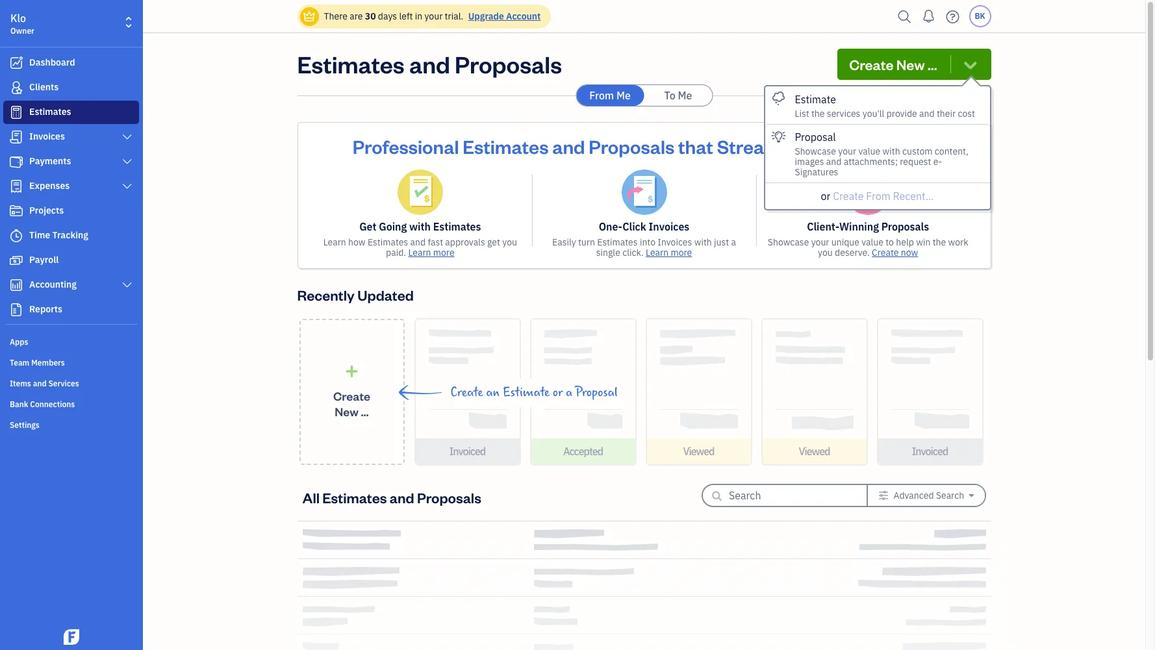Task type: vqa. For each thing, say whether or not it's contained in the screenshot.
Dashboard link
yes



Task type: locate. For each thing, give the bounding box(es) containing it.
fast
[[428, 237, 443, 248]]

chevron large down image up expenses link
[[121, 157, 133, 167]]

attachments;
[[844, 156, 898, 168]]

2 viewed from the left
[[799, 445, 830, 458]]

1 vertical spatial the
[[933, 237, 946, 248]]

invoice image
[[8, 131, 24, 144]]

proposal
[[795, 131, 836, 144], [576, 385, 618, 400]]

estimates inside easily turn estimates into invoices with just a single click.
[[597, 237, 638, 248]]

chevron large down image up projects link
[[121, 181, 133, 192]]

invoices link
[[3, 125, 139, 149]]

1 more from the left
[[433, 247, 455, 259]]

1 horizontal spatial estimate
[[795, 93, 837, 106]]

proposal showcase your value with custom content, images and attachments; request e- signatures
[[795, 131, 969, 178]]

content,
[[935, 146, 969, 157]]

from me
[[590, 89, 631, 102]]

…
[[928, 55, 938, 73], [361, 404, 369, 419]]

a right just
[[732, 237, 736, 248]]

1 horizontal spatial new
[[897, 55, 925, 73]]

more right into
[[671, 247, 692, 259]]

0 horizontal spatial estimate
[[503, 385, 550, 400]]

a inside easily turn estimates into invoices with just a single click.
[[732, 237, 736, 248]]

1 vertical spatial with
[[409, 220, 431, 233]]

in
[[415, 10, 423, 22]]

chevron large down image down the 'payroll' link
[[121, 280, 133, 291]]

proposal up accepted
[[576, 385, 618, 400]]

0 horizontal spatial more
[[433, 247, 455, 259]]

1 learn more from the left
[[408, 247, 455, 259]]

your
[[425, 10, 443, 22], [839, 146, 857, 157], [812, 237, 830, 248]]

and
[[409, 49, 450, 79], [920, 108, 935, 120], [553, 134, 585, 159], [827, 156, 842, 168], [410, 237, 426, 248], [33, 379, 47, 389], [390, 488, 414, 507]]

1 vertical spatial …
[[361, 404, 369, 419]]

0 horizontal spatial proposal
[[576, 385, 618, 400]]

showcase inside showcase your unique value to help win the work you deserve.
[[768, 237, 809, 248]]

upgrade
[[468, 10, 504, 22]]

client-
[[807, 220, 840, 233]]

me inside "link"
[[617, 89, 631, 102]]

recently
[[297, 286, 355, 304]]

2 more from the left
[[671, 247, 692, 259]]

estimate right an
[[503, 385, 550, 400]]

0 vertical spatial …
[[928, 55, 938, 73]]

the right "list"
[[812, 108, 825, 120]]

2 me from the left
[[678, 89, 693, 102]]

1 vertical spatial create new …
[[333, 388, 370, 419]]

one-
[[599, 220, 623, 233]]

with left just
[[695, 237, 712, 248]]

0 vertical spatial create new … button
[[838, 49, 992, 80]]

1 invoiced from the left
[[450, 445, 486, 458]]

0 horizontal spatial new
[[335, 404, 359, 419]]

1 vertical spatial your
[[839, 146, 857, 157]]

chart image
[[8, 279, 24, 292]]

or
[[821, 190, 831, 203], [553, 385, 563, 400]]

search image
[[895, 7, 915, 26]]

1 horizontal spatial your
[[812, 237, 830, 248]]

money image
[[8, 254, 24, 267]]

chevron large down image inside accounting link
[[121, 280, 133, 291]]

1 horizontal spatial learn
[[408, 247, 431, 259]]

create new … down plus image
[[333, 388, 370, 419]]

create new … button for create an estimate or a proposal
[[299, 319, 405, 465]]

0 vertical spatial showcase
[[795, 146, 837, 157]]

estimates and proposals
[[297, 49, 562, 79]]

chevron large down image
[[121, 132, 133, 142], [121, 157, 133, 167], [121, 181, 133, 192], [121, 280, 133, 291]]

create now
[[872, 247, 919, 259]]

1 horizontal spatial with
[[695, 237, 712, 248]]

request
[[900, 156, 932, 168]]

2 vertical spatial your
[[812, 237, 830, 248]]

create new … button
[[838, 49, 992, 80], [299, 319, 405, 465]]

0 vertical spatial invoices
[[29, 131, 65, 142]]

0 horizontal spatial a
[[566, 385, 573, 400]]

0 horizontal spatial viewed
[[683, 445, 715, 458]]

2 horizontal spatial with
[[883, 146, 901, 157]]

the
[[812, 108, 825, 120], [933, 237, 946, 248]]

0 vertical spatial a
[[732, 237, 736, 248]]

timer image
[[8, 229, 24, 242]]

from
[[590, 89, 614, 102]]

1 vertical spatial new
[[335, 404, 359, 419]]

0 vertical spatial proposal
[[795, 131, 836, 144]]

0 horizontal spatial create new … button
[[299, 319, 405, 465]]

me
[[617, 89, 631, 102], [678, 89, 693, 102]]

advanced search
[[894, 490, 965, 502]]

deserve.
[[835, 247, 870, 259]]

invoices right into
[[658, 237, 692, 248]]

1 horizontal spatial …
[[928, 55, 938, 73]]

you down client- at the right top of the page
[[818, 247, 833, 259]]

services
[[48, 379, 79, 389]]

an
[[486, 385, 500, 400]]

1 horizontal spatial create new … button
[[838, 49, 992, 80]]

learn left how
[[323, 237, 346, 248]]

winning
[[840, 220, 879, 233]]

1 vertical spatial showcase
[[768, 237, 809, 248]]

1 horizontal spatial the
[[933, 237, 946, 248]]

one-click invoices
[[599, 220, 690, 233]]

invoiced
[[450, 445, 486, 458], [912, 445, 948, 458]]

projects
[[29, 205, 64, 216]]

me right from
[[617, 89, 631, 102]]

1 horizontal spatial proposal
[[795, 131, 836, 144]]

1 chevron large down image from the top
[[121, 132, 133, 142]]

1 horizontal spatial learn more
[[646, 247, 692, 259]]

main element
[[0, 0, 175, 651]]

0 horizontal spatial me
[[617, 89, 631, 102]]

new
[[897, 55, 925, 73], [335, 404, 359, 419]]

0 horizontal spatial learn
[[323, 237, 346, 248]]

into
[[640, 237, 656, 248]]

0 horizontal spatial or
[[553, 385, 563, 400]]

more down get going with estimates
[[433, 247, 455, 259]]

0 vertical spatial the
[[812, 108, 825, 120]]

or down signatures
[[821, 190, 831, 203]]

with inside easily turn estimates into invoices with just a single click.
[[695, 237, 712, 248]]

turn
[[578, 237, 595, 248]]

new down search 'icon'
[[897, 55, 925, 73]]

create up estimate list the services you'll provide and their cost
[[850, 55, 894, 73]]

0 vertical spatial estimate
[[795, 93, 837, 106]]

your
[[815, 134, 855, 159]]

1 horizontal spatial create new …
[[850, 55, 938, 73]]

0 vertical spatial create new …
[[850, 55, 938, 73]]

1 horizontal spatial or
[[821, 190, 831, 203]]

me right the to on the top
[[678, 89, 693, 102]]

invoices up payments
[[29, 131, 65, 142]]

reports link
[[3, 298, 139, 322]]

2 vertical spatial invoices
[[658, 237, 692, 248]]

your right the in
[[425, 10, 443, 22]]

items and services
[[10, 379, 79, 389]]

freshbooks image
[[61, 630, 82, 645]]

chevron large down image inside payments link
[[121, 157, 133, 167]]

with
[[883, 146, 901, 157], [409, 220, 431, 233], [695, 237, 712, 248]]

learn more right click.
[[646, 247, 692, 259]]

go to help image
[[943, 7, 964, 26]]

tracking
[[52, 229, 88, 241]]

items
[[10, 379, 31, 389]]

1 vertical spatial value
[[862, 237, 884, 248]]

0 vertical spatial new
[[897, 55, 925, 73]]

provide
[[887, 108, 918, 120]]

learn for get going with estimates
[[408, 247, 431, 259]]

accounting
[[29, 279, 77, 291]]

2 learn more from the left
[[646, 247, 692, 259]]

your up signatures
[[839, 146, 857, 157]]

help
[[896, 237, 914, 248]]

more for invoices
[[671, 247, 692, 259]]

more for with
[[433, 247, 455, 259]]

new down plus image
[[335, 404, 359, 419]]

chevron large down image inside expenses link
[[121, 181, 133, 192]]

showcase
[[795, 146, 837, 157], [768, 237, 809, 248]]

how
[[348, 237, 366, 248]]

estimate list the services you'll provide and their cost
[[795, 93, 976, 120]]

the right win
[[933, 237, 946, 248]]

you
[[503, 237, 517, 248], [818, 247, 833, 259]]

clients link
[[3, 76, 139, 99]]

0 horizontal spatial learn more
[[408, 247, 455, 259]]

learn more down get going with estimates
[[408, 247, 455, 259]]

value
[[859, 146, 881, 157], [862, 237, 884, 248]]

your down client- at the right top of the page
[[812, 237, 830, 248]]

streamline
[[717, 134, 812, 159]]

team members link
[[3, 353, 139, 372]]

0 vertical spatial or
[[821, 190, 831, 203]]

expenses
[[29, 180, 70, 192]]

report image
[[8, 304, 24, 317]]

1 horizontal spatial you
[[818, 247, 833, 259]]

create new … up estimate list the services you'll provide and their cost
[[850, 55, 938, 73]]

1 horizontal spatial viewed
[[799, 445, 830, 458]]

payroll link
[[3, 249, 139, 272]]

Search text field
[[729, 486, 846, 506]]

0 vertical spatial value
[[859, 146, 881, 157]]

1 horizontal spatial more
[[671, 247, 692, 259]]

showcase up signatures
[[795, 146, 837, 157]]

dashboard image
[[8, 57, 24, 70]]

or right an
[[553, 385, 563, 400]]

2 chevron large down image from the top
[[121, 157, 133, 167]]

invoices up into
[[649, 220, 690, 233]]

estimate up "list"
[[795, 93, 837, 106]]

4 chevron large down image from the top
[[121, 280, 133, 291]]

1 horizontal spatial me
[[678, 89, 693, 102]]

invoices inside main "element"
[[29, 131, 65, 142]]

notifications image
[[919, 3, 940, 29]]

0 horizontal spatial invoiced
[[450, 445, 486, 458]]

learn
[[323, 237, 346, 248], [408, 247, 431, 259], [646, 247, 669, 259]]

chevron large down image up payments link
[[121, 132, 133, 142]]

professional
[[353, 134, 459, 159]]

0 horizontal spatial your
[[425, 10, 443, 22]]

0 horizontal spatial with
[[409, 220, 431, 233]]

0 vertical spatial with
[[883, 146, 901, 157]]

2 vertical spatial with
[[695, 237, 712, 248]]

reports
[[29, 304, 62, 315]]

value right your in the right of the page
[[859, 146, 881, 157]]

to me
[[665, 89, 693, 102]]

me for from me
[[617, 89, 631, 102]]

chevron large down image for payments
[[121, 157, 133, 167]]

approvals
[[445, 237, 485, 248]]

caretdown image
[[969, 491, 975, 501]]

create
[[850, 55, 894, 73], [872, 247, 899, 259], [451, 385, 483, 400], [333, 388, 370, 403]]

showcase down client- at the right top of the page
[[768, 237, 809, 248]]

invoices inside easily turn estimates into invoices with just a single click.
[[658, 237, 692, 248]]

0 horizontal spatial you
[[503, 237, 517, 248]]

chevron large down image for invoices
[[121, 132, 133, 142]]

trial.
[[445, 10, 464, 22]]

3 chevron large down image from the top
[[121, 181, 133, 192]]

list
[[795, 108, 810, 120]]

30
[[365, 10, 376, 22]]

a
[[732, 237, 736, 248], [566, 385, 573, 400]]

client-winning proposals image
[[846, 170, 891, 215]]

learn right paid.
[[408, 247, 431, 259]]

you right get
[[503, 237, 517, 248]]

and inside main "element"
[[33, 379, 47, 389]]

1 me from the left
[[617, 89, 631, 102]]

team members
[[10, 358, 65, 368]]

and inside proposal showcase your value with custom content, images and attachments; request e- signatures
[[827, 156, 842, 168]]

1 vertical spatial create new … button
[[299, 319, 405, 465]]

value inside showcase your unique value to help win the work you deserve.
[[862, 237, 884, 248]]

time tracking link
[[3, 224, 139, 248]]

a up accepted
[[566, 385, 573, 400]]

learn how estimates and fast approvals get you paid.
[[323, 237, 517, 259]]

0 horizontal spatial the
[[812, 108, 825, 120]]

with left custom
[[883, 146, 901, 157]]

bank connections link
[[3, 395, 139, 414]]

proposal up images
[[795, 131, 836, 144]]

with up learn how estimates and fast approvals get you paid.
[[409, 220, 431, 233]]

create left an
[[451, 385, 483, 400]]

2 horizontal spatial learn
[[646, 247, 669, 259]]

1 horizontal spatial a
[[732, 237, 736, 248]]

bank connections
[[10, 400, 75, 409]]

get
[[487, 237, 500, 248]]

value inside proposal showcase your value with custom content, images and attachments; request e- signatures
[[859, 146, 881, 157]]

1 horizontal spatial invoiced
[[912, 445, 948, 458]]

value down client-winning proposals
[[862, 237, 884, 248]]

learn right click.
[[646, 247, 669, 259]]

bk button
[[969, 5, 992, 27]]

2 horizontal spatial your
[[839, 146, 857, 157]]

learn more for invoices
[[646, 247, 692, 259]]



Task type: describe. For each thing, give the bounding box(es) containing it.
client-winning proposals
[[807, 220, 930, 233]]

advanced search button
[[868, 486, 985, 506]]

showcase your unique value to help win the work you deserve.
[[768, 237, 969, 259]]

settings image
[[879, 491, 889, 501]]

updated
[[358, 286, 414, 304]]

unique
[[832, 237, 860, 248]]

there are 30 days left in your trial. upgrade account
[[324, 10, 541, 22]]

get
[[360, 220, 377, 233]]

members
[[31, 358, 65, 368]]

search
[[936, 490, 965, 502]]

accounting link
[[3, 274, 139, 297]]

payroll
[[29, 254, 59, 266]]

create an estimate or a proposal
[[451, 385, 618, 400]]

chevron large down image for expenses
[[121, 181, 133, 192]]

1 viewed from the left
[[683, 445, 715, 458]]

expense image
[[8, 180, 24, 193]]

from me link
[[577, 85, 644, 106]]

learn for one-click invoices
[[646, 247, 669, 259]]

create new … button for estimates and proposals
[[838, 49, 992, 80]]

chevrondown image
[[962, 55, 980, 73]]

professional estimates and proposals that streamline your invoicing
[[353, 134, 936, 159]]

payments
[[29, 155, 71, 167]]

going
[[379, 220, 407, 233]]

me for to me
[[678, 89, 693, 102]]

single
[[596, 247, 621, 259]]

days
[[378, 10, 397, 22]]

client image
[[8, 81, 24, 94]]

items and services link
[[3, 374, 139, 393]]

1 vertical spatial proposal
[[576, 385, 618, 400]]

apps link
[[3, 332, 139, 352]]

advanced
[[894, 490, 934, 502]]

1 vertical spatial invoices
[[649, 220, 690, 233]]

project image
[[8, 205, 24, 218]]

one-click invoices image
[[622, 170, 667, 215]]

estimate image
[[8, 106, 24, 119]]

click.
[[623, 247, 644, 259]]

time
[[29, 229, 50, 241]]

custom
[[903, 146, 933, 157]]

showcase inside proposal showcase your value with custom content, images and attachments; request e- signatures
[[795, 146, 837, 157]]

klo owner
[[10, 12, 34, 36]]

proposal inside proposal showcase your value with custom content, images and attachments; request e- signatures
[[795, 131, 836, 144]]

create left now
[[872, 247, 899, 259]]

apps
[[10, 337, 28, 347]]

the inside showcase your unique value to help win the work you deserve.
[[933, 237, 946, 248]]

that
[[679, 134, 714, 159]]

recently updated
[[297, 286, 414, 304]]

click
[[623, 220, 647, 233]]

services
[[827, 108, 861, 120]]

payment image
[[8, 155, 24, 168]]

with inside proposal showcase your value with custom content, images and attachments; request e- signatures
[[883, 146, 901, 157]]

team
[[10, 358, 29, 368]]

estimates link
[[3, 101, 139, 124]]

and inside learn how estimates and fast approvals get you paid.
[[410, 237, 426, 248]]

your inside proposal showcase your value with custom content, images and attachments; request e- signatures
[[839, 146, 857, 157]]

0 horizontal spatial create new …
[[333, 388, 370, 419]]

left
[[399, 10, 413, 22]]

all
[[303, 488, 320, 507]]

you inside learn how estimates and fast approvals get you paid.
[[503, 237, 517, 248]]

crown image
[[303, 9, 316, 23]]

0 vertical spatial your
[[425, 10, 443, 22]]

your inside showcase your unique value to help win the work you deserve.
[[812, 237, 830, 248]]

plus image
[[344, 365, 359, 378]]

expenses link
[[3, 175, 139, 198]]

bk
[[975, 11, 986, 21]]

connections
[[30, 400, 75, 409]]

learn more for with
[[408, 247, 455, 259]]

accepted
[[563, 445, 603, 458]]

you inside showcase your unique value to help win the work you deserve.
[[818, 247, 833, 259]]

estimates inside 'estimates' link
[[29, 106, 71, 118]]

dashboard link
[[3, 51, 139, 75]]

you'll
[[863, 108, 885, 120]]

1 vertical spatial a
[[566, 385, 573, 400]]

projects link
[[3, 200, 139, 223]]

images
[[795, 156, 824, 168]]

cost
[[958, 108, 976, 120]]

the inside estimate list the services you'll provide and their cost
[[812, 108, 825, 120]]

owner
[[10, 26, 34, 36]]

and inside estimate list the services you'll provide and their cost
[[920, 108, 935, 120]]

easily turn estimates into invoices with just a single click.
[[553, 237, 736, 259]]

learn inside learn how estimates and fast approvals get you paid.
[[323, 237, 346, 248]]

1 vertical spatial or
[[553, 385, 563, 400]]

paid.
[[386, 247, 406, 259]]

settings
[[10, 421, 40, 430]]

settings link
[[3, 415, 139, 435]]

all estimates and proposals
[[303, 488, 482, 507]]

1 vertical spatial estimate
[[503, 385, 550, 400]]

klo
[[10, 12, 26, 25]]

get going with estimates
[[360, 220, 481, 233]]

signatures
[[795, 166, 839, 178]]

get going with estimates image
[[398, 170, 443, 215]]

invoicing
[[859, 134, 936, 159]]

payments link
[[3, 150, 139, 174]]

to
[[665, 89, 676, 102]]

chevron large down image for accounting
[[121, 280, 133, 291]]

estimate inside estimate list the services you'll provide and their cost
[[795, 93, 837, 106]]

now
[[901, 247, 919, 259]]

to me link
[[645, 85, 712, 106]]

their
[[937, 108, 956, 120]]

2 invoiced from the left
[[912, 445, 948, 458]]

win
[[917, 237, 931, 248]]

e-
[[934, 156, 943, 168]]

create down plus image
[[333, 388, 370, 403]]

value for proposal
[[859, 146, 881, 157]]

time tracking
[[29, 229, 88, 241]]

0 horizontal spatial …
[[361, 404, 369, 419]]

clients
[[29, 81, 59, 93]]

value for showcase
[[862, 237, 884, 248]]

bank
[[10, 400, 28, 409]]

easily
[[553, 237, 576, 248]]

estimates inside learn how estimates and fast approvals get you paid.
[[368, 237, 408, 248]]



